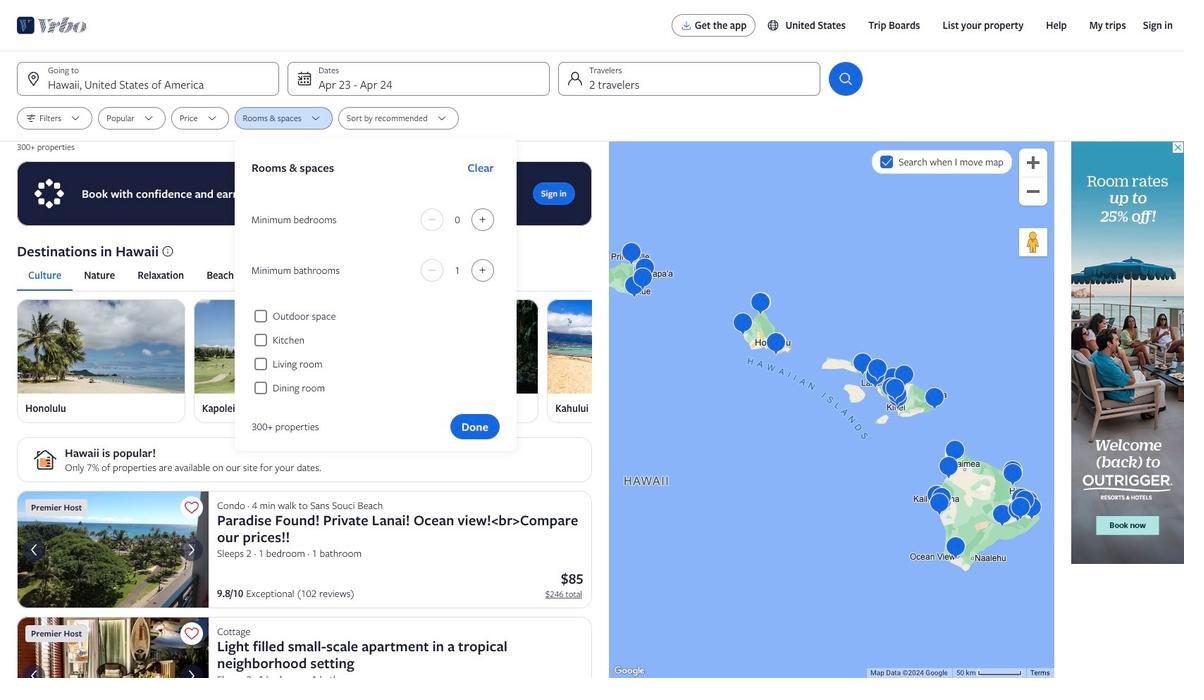 Task type: describe. For each thing, give the bounding box(es) containing it.
3 primary image image from the left
[[370, 300, 539, 394]]

map region
[[609, 142, 1055, 679]]

on waikiiki's edge, the lanai faces away from city w/ this view to the right... image
[[17, 491, 209, 609]]

small image
[[767, 19, 786, 32]]

show next image for light filled small-scale apartment in a tropical neighborhood setting image
[[183, 668, 200, 679]]

next destination image
[[584, 353, 601, 370]]

search image
[[837, 70, 854, 87]]

decrease bathrooms image
[[424, 265, 441, 276]]

2 primary image image from the left
[[194, 300, 362, 394]]



Task type: vqa. For each thing, say whether or not it's contained in the screenshot.
Map region
yes



Task type: locate. For each thing, give the bounding box(es) containing it.
about these results image
[[161, 245, 174, 258]]

google image
[[613, 665, 646, 679]]

primary image image
[[17, 300, 185, 394], [194, 300, 362, 394], [370, 300, 539, 394], [547, 300, 715, 394]]

1 primary image image from the left
[[17, 300, 185, 394]]

nighttime view of entry. solar lights on patio and string lights in yard image
[[17, 618, 209, 679]]

increase bedrooms image
[[474, 214, 491, 226]]

decrease bedrooms image
[[424, 214, 441, 226]]

increase bathrooms image
[[474, 265, 491, 276]]

vrbo logo image
[[17, 14, 87, 37]]

show previous image for light filled small-scale apartment in a tropical neighborhood setting image
[[25, 668, 42, 679]]

download the app button image
[[681, 20, 692, 31]]

show previous image for paradise found! private lanai! ocean view!<br>compare our prices!! image
[[25, 542, 42, 559]]

show next image for paradise found! private lanai! ocean view!<br>compare our prices!! image
[[183, 542, 200, 559]]

tab list
[[17, 260, 592, 291]]

4 primary image image from the left
[[547, 300, 715, 394]]



